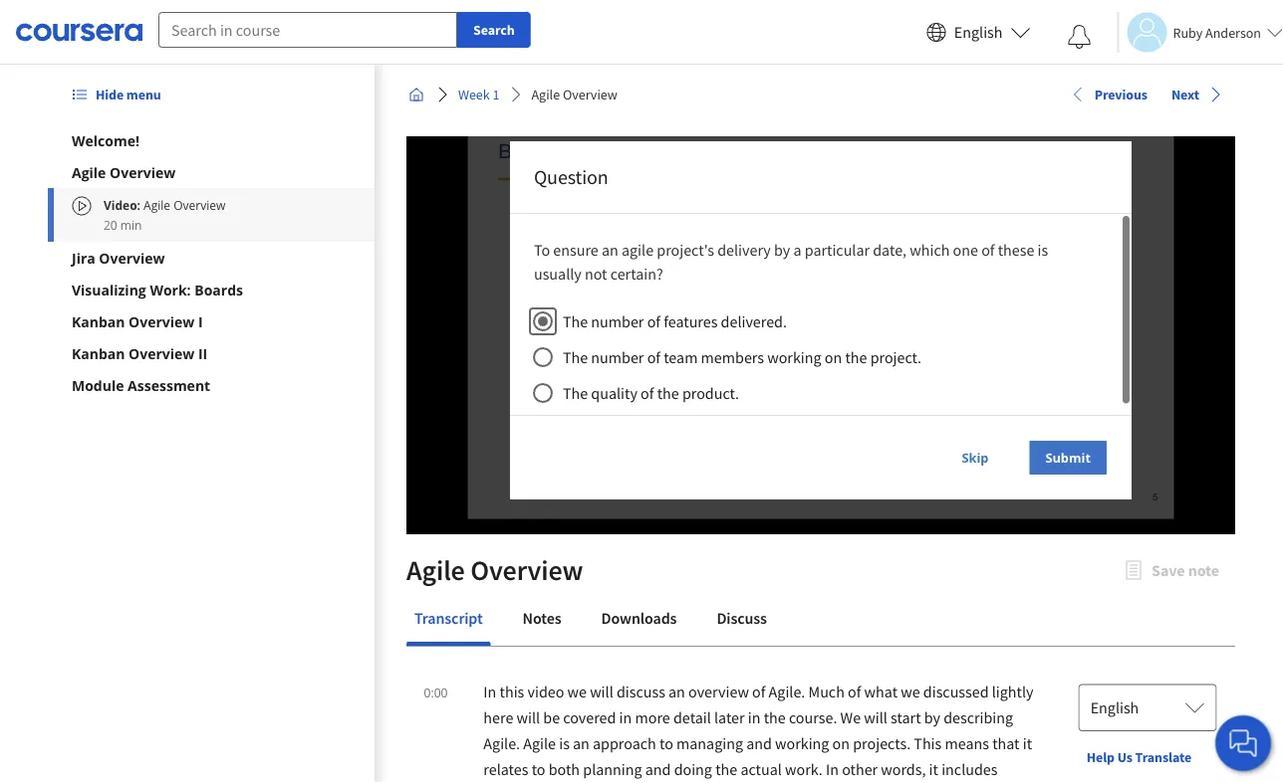 Task type: vqa. For each thing, say whether or not it's contained in the screenshot.
1st Kanban
yes



Task type: describe. For each thing, give the bounding box(es) containing it.
group inside video player region
[[531, 306, 1097, 405]]

covered in more detail later in the course. button
[[563, 708, 840, 728]]

work:
[[150, 280, 191, 299]]

an for approach
[[573, 734, 590, 754]]

1 horizontal spatial to
[[659, 734, 673, 754]]

doing
[[674, 760, 712, 780]]

20
[[104, 217, 117, 233]]

chat with us image
[[1227, 728, 1259, 760]]

will inside we will start by describing agile.
[[864, 708, 887, 728]]

transcript button
[[406, 595, 491, 643]]

7:48
[[501, 511, 529, 529]]

welcome!
[[72, 131, 139, 150]]

approach
[[593, 734, 656, 754]]

transcript
[[414, 609, 483, 629]]

us
[[1117, 749, 1132, 767]]

working inside group
[[767, 348, 821, 368]]

agile right the 1
[[531, 86, 560, 104]]

english inside english button
[[954, 22, 1003, 42]]

more
[[635, 708, 670, 728]]

much of what we discussed lightly here will be button
[[483, 682, 1033, 728]]

jira overview button
[[72, 248, 351, 268]]

kanban overview i button
[[72, 312, 351, 332]]

submit
[[1045, 449, 1091, 467]]

other
[[842, 760, 878, 780]]

agile down be
[[523, 734, 556, 754]]

downloads
[[601, 609, 677, 629]]

discussed
[[923, 682, 989, 702]]

home image
[[408, 87, 424, 103]]

1 in from the left
[[619, 708, 632, 728]]

20 minutes 54 seconds element
[[550, 511, 585, 529]]

english button
[[918, 0, 1038, 65]]

which
[[910, 240, 950, 260]]

discuss
[[717, 609, 767, 629]]

usually
[[534, 264, 581, 284]]

previous button
[[1066, 84, 1151, 104]]

much
[[808, 682, 845, 702]]

words,
[[881, 760, 926, 780]]

managing
[[676, 734, 743, 754]]

date,
[[873, 240, 907, 260]]

quality
[[591, 384, 637, 403]]

this
[[914, 734, 942, 754]]

agile. inside we will start by describing agile.
[[483, 734, 520, 754]]

in other words, it includes button
[[483, 760, 998, 784]]

the for the quality of the product.
[[563, 384, 588, 403]]

members
[[701, 348, 764, 368]]

week
[[458, 86, 490, 104]]

next button
[[1167, 84, 1227, 104]]

translate
[[1135, 749, 1191, 767]]

show notifications image
[[1067, 25, 1091, 49]]

planning
[[583, 760, 642, 780]]

and inside this means that it relates to both planning and doing the actual work.
[[645, 760, 671, 780]]

relates
[[483, 760, 528, 780]]

describing
[[944, 708, 1013, 728]]

question
[[534, 165, 608, 190]]

kanban for kanban overview ii
[[72, 344, 125, 363]]

one
[[953, 240, 978, 260]]

actual
[[741, 760, 782, 780]]

the down team
[[657, 384, 679, 403]]

search button
[[457, 12, 531, 48]]

0:00 button
[[418, 679, 454, 705]]

course.
[[789, 708, 837, 728]]

agile is an approach to managing and working on projects.
[[523, 734, 914, 754]]

overview
[[688, 682, 749, 702]]

certain?
[[610, 264, 663, 284]]

overview for agile overview link
[[563, 86, 618, 104]]

to
[[534, 240, 550, 260]]

the for the number of team members working on the project.
[[563, 348, 588, 368]]

of inside much of what we discussed lightly here will be
[[848, 682, 861, 702]]

coursera image
[[16, 16, 142, 48]]

kanban for kanban overview i
[[72, 312, 125, 331]]

the left the project.
[[845, 348, 867, 368]]

2 vertical spatial agile overview
[[406, 553, 583, 588]]

related lecture content tabs tab list
[[406, 595, 1235, 646]]

help us translate button
[[1078, 740, 1199, 776]]

jira
[[72, 249, 95, 267]]

detail
[[673, 708, 711, 728]]

an for agile
[[602, 240, 618, 260]]

ensure
[[553, 240, 598, 260]]

next
[[1171, 85, 1199, 103]]

min
[[120, 217, 142, 233]]

2 in from the left
[[748, 708, 761, 728]]

agile
[[622, 240, 653, 260]]

video
[[527, 682, 564, 702]]

overview up the notes button
[[470, 553, 583, 588]]

to inside this means that it relates to both planning and doing the actual work.
[[532, 760, 545, 780]]

hide
[[96, 86, 124, 104]]

product.
[[682, 384, 739, 403]]

overview inside video: agile overview 20 min
[[174, 197, 225, 213]]

that
[[992, 734, 1020, 754]]

the number of features delivered.
[[563, 312, 787, 332]]

video player region
[[406, 122, 1235, 541]]

these
[[998, 240, 1034, 260]]

agile overview link
[[523, 77, 625, 113]]

is inside to ensure an agile project's delivery by a particular date, which one of these is usually not certain?
[[1038, 240, 1048, 260]]

agile up transcript 'button'
[[406, 553, 465, 588]]

we will start by describing agile.
[[483, 708, 1013, 754]]

of inside to ensure an agile project's delivery by a particular date, which one of these is usually not certain?
[[981, 240, 995, 260]]

7 minutes 48 seconds element
[[501, 511, 529, 529]]

7:48 / 20:54
[[501, 511, 585, 529]]

be
[[543, 708, 560, 728]]

agile inside video: agile overview 20 min
[[144, 197, 170, 213]]



Task type: locate. For each thing, give the bounding box(es) containing it.
overview for kanban overview ii dropdown button
[[129, 344, 195, 363]]

0 horizontal spatial and
[[645, 760, 671, 780]]

0 vertical spatial agile overview
[[531, 86, 618, 104]]

1 horizontal spatial an
[[602, 240, 618, 260]]

1 horizontal spatial and
[[746, 734, 772, 754]]

in for other
[[826, 760, 839, 780]]

overview
[[563, 86, 618, 104], [110, 163, 176, 182], [174, 197, 225, 213], [99, 249, 165, 267], [129, 312, 195, 331], [129, 344, 195, 363], [470, 553, 583, 588]]

the number of team members working on the project.
[[563, 348, 921, 368]]

0 vertical spatial it
[[1023, 734, 1032, 754]]

0 vertical spatial agile.
[[769, 682, 805, 702]]

features
[[664, 312, 718, 332]]

agile overview button
[[72, 162, 351, 182]]

1 number from the top
[[591, 312, 644, 332]]

1
[[493, 86, 500, 104]]

overview down agile overview "dropdown button"
[[174, 197, 225, 213]]

notes button
[[515, 595, 569, 643]]

and
[[746, 734, 772, 754], [645, 760, 671, 780]]

overview for kanban overview i dropdown button
[[129, 312, 195, 331]]

agile. up course.
[[769, 682, 805, 702]]

an
[[602, 240, 618, 260], [668, 682, 685, 702], [573, 734, 590, 754]]

in up approach
[[619, 708, 632, 728]]

and up actual
[[746, 734, 772, 754]]

of right the overview
[[752, 682, 765, 702]]

in left "this"
[[483, 682, 496, 702]]

of left team
[[647, 348, 660, 368]]

in this video we will discuss an overview of agile.
[[483, 682, 808, 702]]

it right that
[[1023, 734, 1032, 754]]

overview up assessment on the left of the page
[[129, 344, 195, 363]]

by inside we will start by describing agile.
[[924, 708, 940, 728]]

will left be
[[517, 708, 540, 728]]

1 vertical spatial by
[[924, 708, 940, 728]]

2 vertical spatial an
[[573, 734, 590, 754]]

agile overview up video:
[[72, 163, 176, 182]]

overview down visualizing work: boards
[[129, 312, 195, 331]]

0 horizontal spatial in
[[619, 708, 632, 728]]

we up covered
[[567, 682, 587, 702]]

agile overview inside "dropdown button"
[[72, 163, 176, 182]]

of right one
[[981, 240, 995, 260]]

1 kanban from the top
[[72, 312, 125, 331]]

0 horizontal spatial to
[[532, 760, 545, 780]]

1 vertical spatial number
[[591, 348, 644, 368]]

1 vertical spatial in
[[826, 760, 839, 780]]

we
[[840, 708, 861, 728]]

it inside this means that it relates to both planning and doing the actual work.
[[1023, 734, 1032, 754]]

in other words, it includes
[[483, 760, 998, 784]]

group containing the number of features delivered.
[[531, 306, 1097, 405]]

0 horizontal spatial agile.
[[483, 734, 520, 754]]

0 horizontal spatial it
[[929, 760, 938, 780]]

project.
[[870, 348, 921, 368]]

0 horizontal spatial we
[[567, 682, 587, 702]]

boards
[[194, 280, 243, 299]]

0 horizontal spatial is
[[559, 734, 570, 754]]

0 vertical spatial on
[[825, 348, 842, 368]]

3 the from the top
[[563, 384, 588, 403]]

0 vertical spatial working
[[767, 348, 821, 368]]

lightly
[[992, 682, 1033, 702]]

working down delivered.
[[767, 348, 821, 368]]

1 vertical spatial agile overview
[[72, 163, 176, 182]]

1 horizontal spatial it
[[1023, 734, 1032, 754]]

visualizing work: boards
[[72, 280, 243, 299]]

1 the from the top
[[563, 312, 588, 332]]

in for this
[[483, 682, 496, 702]]

agile right video:
[[144, 197, 170, 213]]

1 horizontal spatial in
[[826, 760, 839, 780]]

help us translate
[[1086, 749, 1191, 767]]

on down we
[[832, 734, 850, 754]]

0 vertical spatial is
[[1038, 240, 1048, 260]]

by left a
[[774, 240, 790, 260]]

number up quality
[[591, 348, 644, 368]]

anderson
[[1205, 23, 1261, 41]]

week 1
[[458, 86, 500, 104]]

overview inside "dropdown button"
[[110, 163, 176, 182]]

covered
[[563, 708, 616, 728]]

we up start
[[901, 682, 920, 702]]

group
[[531, 306, 1097, 405]]

0 horizontal spatial by
[[774, 240, 790, 260]]

overview for agile overview "dropdown button"
[[110, 163, 176, 182]]

overview for jira overview dropdown button
[[99, 249, 165, 267]]

0 vertical spatial an
[[602, 240, 618, 260]]

0 vertical spatial in
[[483, 682, 496, 702]]

downloads button
[[593, 595, 685, 643]]

to
[[659, 734, 673, 754], [532, 760, 545, 780]]

1 vertical spatial english
[[1090, 698, 1139, 718]]

kanban
[[72, 312, 125, 331], [72, 344, 125, 363]]

team
[[664, 348, 698, 368]]

the down usually
[[563, 312, 588, 332]]

0 vertical spatial and
[[746, 734, 772, 754]]

in left other
[[826, 760, 839, 780]]

1 horizontal spatial will
[[590, 682, 613, 702]]

ruby
[[1173, 23, 1203, 41]]

1 vertical spatial on
[[832, 734, 850, 754]]

and left doing on the right bottom of page
[[645, 760, 671, 780]]

working up work.
[[775, 734, 829, 754]]

agile overview for agile overview link
[[531, 86, 618, 104]]

1 vertical spatial is
[[559, 734, 570, 754]]

will right we
[[864, 708, 887, 728]]

overview up question
[[563, 86, 618, 104]]

1 horizontal spatial is
[[1038, 240, 1048, 260]]

skip
[[962, 449, 989, 467]]

1 vertical spatial working
[[775, 734, 829, 754]]

it for words,
[[929, 760, 938, 780]]

the down agile is an approach to managing and working on projects. on the bottom of page
[[715, 760, 737, 780]]

1 horizontal spatial english
[[1090, 698, 1139, 718]]

2 the from the top
[[563, 348, 588, 368]]

jira overview
[[72, 249, 165, 267]]

0 horizontal spatial english
[[954, 22, 1003, 42]]

we will start by describing agile. button
[[483, 708, 1013, 754]]

english button
[[1078, 684, 1217, 732]]

assessment
[[128, 376, 210, 395]]

we
[[567, 682, 587, 702], [901, 682, 920, 702]]

ruby anderson button
[[1117, 12, 1283, 52]]

video: agile overview 20 min
[[104, 197, 225, 233]]

search
[[473, 21, 515, 39]]

the up the quality of the product.
[[563, 348, 588, 368]]

kanban overview i
[[72, 312, 203, 331]]

2 horizontal spatial an
[[668, 682, 685, 702]]

in right later
[[748, 708, 761, 728]]

both
[[549, 760, 580, 780]]

menu
[[126, 86, 161, 104]]

agile overview for agile overview "dropdown button"
[[72, 163, 176, 182]]

agile inside "dropdown button"
[[72, 163, 106, 182]]

includes
[[941, 760, 998, 780]]

it for that
[[1023, 734, 1032, 754]]

a
[[793, 240, 801, 260]]

by up this
[[924, 708, 940, 728]]

it inside 'in other words, it includes'
[[929, 760, 938, 780]]

this
[[500, 682, 524, 702]]

to down more
[[659, 734, 673, 754]]

1 vertical spatial kanban
[[72, 344, 125, 363]]

notes
[[523, 609, 561, 629]]

on left the project.
[[825, 348, 842, 368]]

agile is an approach to managing and working on projects. button
[[523, 734, 914, 754]]

will up covered
[[590, 682, 613, 702]]

in inside 'in other words, it includes'
[[826, 760, 839, 780]]

agile down the welcome!
[[72, 163, 106, 182]]

by
[[774, 240, 790, 260], [924, 708, 940, 728]]

kanban down visualizing
[[72, 312, 125, 331]]

kanban inside kanban overview ii dropdown button
[[72, 344, 125, 363]]

delivered.
[[721, 312, 787, 332]]

0 vertical spatial by
[[774, 240, 790, 260]]

overview down "min" on the left
[[99, 249, 165, 267]]

an inside to ensure an agile project's delivery by a particular date, which one of these is usually not certain?
[[602, 240, 618, 260]]

0 vertical spatial english
[[954, 22, 1003, 42]]

discuss button
[[709, 595, 775, 643]]

by inside to ensure an agile project's delivery by a particular date, which one of these is usually not certain?
[[774, 240, 790, 260]]

0 horizontal spatial in
[[483, 682, 496, 702]]

welcome! button
[[72, 130, 351, 150]]

will
[[590, 682, 613, 702], [517, 708, 540, 728], [864, 708, 887, 728]]

0 vertical spatial the
[[563, 312, 588, 332]]

Search in course text field
[[158, 12, 457, 48]]

number down certain?
[[591, 312, 644, 332]]

we inside much of what we discussed lightly here will be
[[901, 682, 920, 702]]

to left both
[[532, 760, 545, 780]]

we for discussed
[[901, 682, 920, 702]]

1 vertical spatial it
[[929, 760, 938, 780]]

number for features
[[591, 312, 644, 332]]

2 kanban from the top
[[72, 344, 125, 363]]

is up both
[[559, 734, 570, 754]]

an left agile
[[602, 240, 618, 260]]

the left course.
[[764, 708, 786, 728]]

the quality of the product.
[[563, 384, 739, 403]]

not
[[585, 264, 607, 284]]

the inside this means that it relates to both planning and doing the actual work.
[[715, 760, 737, 780]]

help
[[1086, 749, 1115, 767]]

overview up video:
[[110, 163, 176, 182]]

hide menu
[[96, 86, 161, 104]]

0 vertical spatial number
[[591, 312, 644, 332]]

the left quality
[[563, 384, 588, 403]]

an down covered
[[573, 734, 590, 754]]

1 vertical spatial an
[[668, 682, 685, 702]]

work.
[[785, 760, 823, 780]]

1 vertical spatial to
[[532, 760, 545, 780]]

we for will
[[567, 682, 587, 702]]

1 vertical spatial the
[[563, 348, 588, 368]]

agile overview right the 1
[[531, 86, 618, 104]]

mute image
[[453, 510, 479, 530]]

agile overview down 7 minutes 48 seconds 'element'
[[406, 553, 583, 588]]

hide menu button
[[64, 77, 169, 113]]

skip button
[[946, 440, 1004, 476]]

of
[[981, 240, 995, 260], [647, 312, 660, 332], [647, 348, 660, 368], [641, 384, 654, 403], [752, 682, 765, 702], [848, 682, 861, 702]]

1 we from the left
[[567, 682, 587, 702]]

20:54
[[550, 511, 585, 529]]

1 vertical spatial agile.
[[483, 734, 520, 754]]

is right these
[[1038, 240, 1048, 260]]

1 horizontal spatial in
[[748, 708, 761, 728]]

it down this
[[929, 760, 938, 780]]

projects.
[[853, 734, 911, 754]]

2 vertical spatial the
[[563, 384, 588, 403]]

of right quality
[[641, 384, 654, 403]]

visualizing work: boards button
[[72, 280, 351, 300]]

delivery
[[717, 240, 771, 260]]

1 vertical spatial and
[[645, 760, 671, 780]]

english
[[954, 22, 1003, 42], [1090, 698, 1139, 718]]

2 number from the top
[[591, 348, 644, 368]]

on inside group
[[825, 348, 842, 368]]

0 vertical spatial kanban
[[72, 312, 125, 331]]

agile. down here
[[483, 734, 520, 754]]

0 horizontal spatial an
[[573, 734, 590, 754]]

/
[[537, 511, 542, 529]]

to ensure an agile project's delivery by a particular date, which one of these is usually not certain?
[[534, 240, 1051, 284]]

number for team
[[591, 348, 644, 368]]

of up we
[[848, 682, 861, 702]]

kanban inside kanban overview i dropdown button
[[72, 312, 125, 331]]

0 vertical spatial to
[[659, 734, 673, 754]]

1 horizontal spatial we
[[901, 682, 920, 702]]

much of what we discussed lightly here will be
[[483, 682, 1033, 728]]

english inside english popup button
[[1090, 698, 1139, 718]]

in
[[483, 682, 496, 702], [826, 760, 839, 780]]

module assessment
[[72, 376, 210, 395]]

2 we from the left
[[901, 682, 920, 702]]

week 1 link
[[450, 77, 508, 113]]

0:00
[[424, 685, 448, 701]]

module assessment button
[[72, 376, 351, 395]]

will inside much of what we discussed lightly here will be
[[517, 708, 540, 728]]

an up detail
[[668, 682, 685, 702]]

kanban up module on the left of the page
[[72, 344, 125, 363]]

1 horizontal spatial by
[[924, 708, 940, 728]]

of left the features
[[647, 312, 660, 332]]

1 horizontal spatial agile.
[[769, 682, 805, 702]]

0 horizontal spatial will
[[517, 708, 540, 728]]

2 horizontal spatial will
[[864, 708, 887, 728]]

number
[[591, 312, 644, 332], [591, 348, 644, 368]]

the for the number of features delivered.
[[563, 312, 588, 332]]

start
[[891, 708, 921, 728]]

discuss
[[617, 682, 665, 702]]



